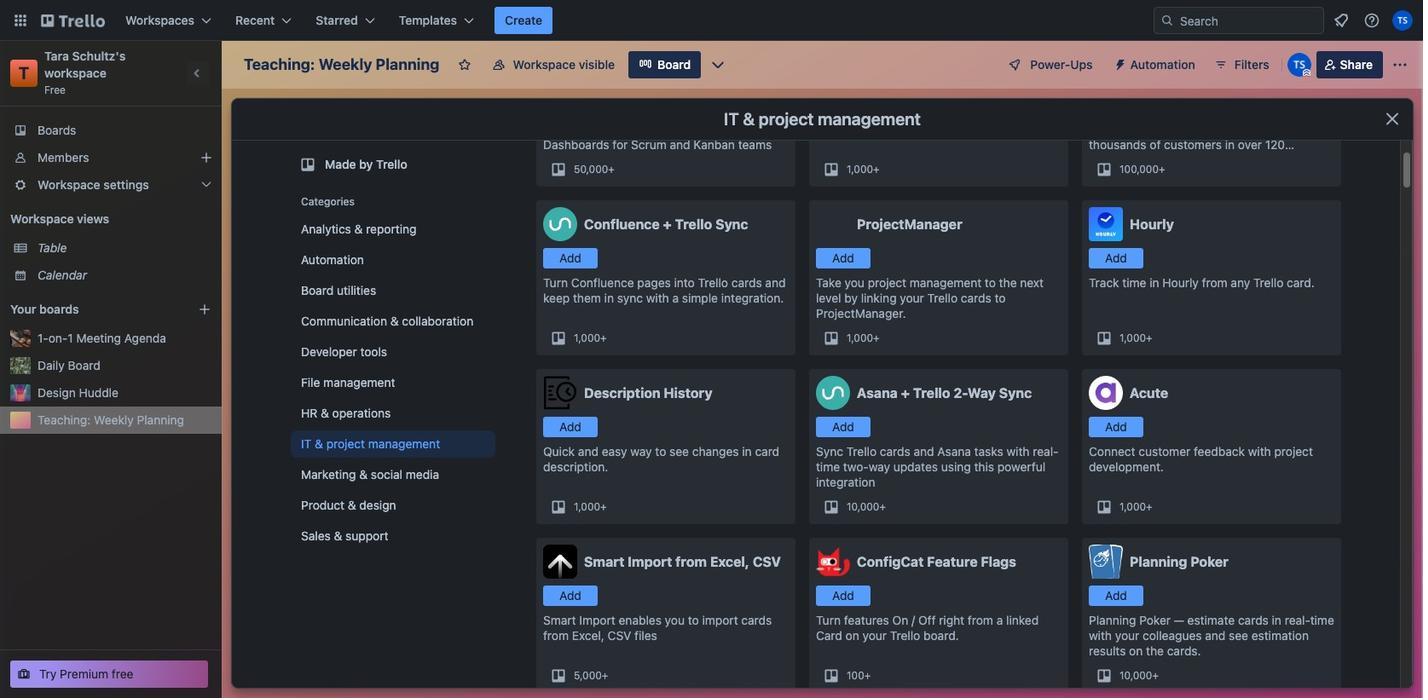 Task type: describe. For each thing, give the bounding box(es) containing it.
members
[[38, 150, 89, 165]]

weekly inside 'link'
[[94, 413, 134, 427]]

workspaces button
[[115, 7, 222, 34]]

in inside planning poker — estimate cards in real-time with your colleagues and see estimation results on the cards.
[[1273, 613, 1282, 628]]

+ down features
[[865, 670, 871, 683]]

sync
[[618, 291, 643, 305]]

view
[[1090, 107, 1116, 121]]

primary element
[[0, 0, 1424, 41]]

quick
[[543, 445, 575, 459]]

add button for asana + trello 2-way sync
[[816, 417, 871, 438]]

add button for smart import from excel, csv
[[543, 586, 598, 607]]

next
[[1021, 276, 1044, 290]]

view your cards in a beautiful timeline with the popular project scheduling tool used by thousands of customers in over 120 countries.
[[1090, 107, 1328, 167]]

1 vertical spatial tara schultz (taraschultz7) image
[[1288, 53, 1312, 77]]

marketing & social media
[[301, 468, 439, 482]]

board for board
[[658, 57, 691, 72]]

star or unstar board image
[[459, 58, 472, 72]]

and inside turn confluence pages into trello cards and keep them in sync with a simple integration.
[[766, 276, 786, 290]]

cards inside sync trello cards and asana tasks with real- time two-way updates using this powerful integration
[[880, 445, 911, 459]]

from inside smart import enables you to import cards from excel, csv files
[[543, 629, 569, 643]]

automation inside button
[[1131, 57, 1196, 72]]

planning inside planning poker — estimate cards in real-time with your colleagues and see estimation results on the cards.
[[1090, 613, 1137, 628]]

trello right the any
[[1254, 276, 1284, 290]]

to for description history
[[656, 445, 667, 459]]

from inside turn features on / off right from a linked card on your trello board.
[[968, 613, 994, 628]]

0 horizontal spatial it
[[301, 437, 312, 451]]

confluence + trello sync
[[584, 217, 749, 232]]

recent button
[[225, 7, 302, 34]]

to for smart import from excel, csv
[[688, 613, 699, 628]]

cfds,
[[695, 107, 729, 121]]

customize views image
[[710, 56, 727, 73]]

in down scheduling
[[1226, 137, 1236, 152]]

show menu image
[[1392, 56, 1409, 73]]

create button
[[495, 7, 553, 34]]

& for the analytics & reporting link
[[355, 222, 363, 236]]

/
[[912, 613, 916, 628]]

your inside view your cards in a beautiful timeline with the popular project scheduling tool used by thousands of customers in over 120 countries.
[[1119, 107, 1144, 121]]

integration inside sync trello cards and asana tasks with real- time two-way updates using this powerful integration
[[816, 475, 876, 490]]

add for confluence + trello sync
[[560, 251, 582, 265]]

1,000 + down are on the top right
[[847, 163, 880, 176]]

hr
[[301, 406, 318, 421]]

1,000 for acute
[[1120, 501, 1147, 514]]

for
[[613, 137, 628, 152]]

workspace navigation collapse icon image
[[186, 61, 210, 85]]

way inside "quick and easy way to see changes in card description."
[[631, 445, 652, 459]]

product & design link
[[291, 492, 496, 520]]

design huddle link
[[38, 385, 212, 402]]

with inside view your cards in a beautiful timeline with the popular project scheduling tool used by thousands of customers in over 120 countries.
[[1301, 107, 1324, 121]]

to for projectmanager
[[985, 276, 996, 290]]

sm image
[[1107, 51, 1131, 75]]

by inside view your cards in a beautiful timeline with the popular project scheduling tool used by thousands of customers in over 120 countries.
[[1315, 122, 1328, 137]]

workspace visible
[[513, 57, 615, 72]]

smart for smart import enables you to import cards from excel, csv files
[[543, 613, 576, 628]]

smart import enables you to import cards from excel, csv files
[[543, 613, 772, 643]]

+ down smart import enables you to import cards from excel, csv files
[[602, 670, 609, 683]]

by inside 'take you project management to the next level by linking your trello cards to projectmanager.'
[[845, 291, 858, 305]]

workspace views
[[10, 212, 109, 226]]

free
[[44, 84, 66, 96]]

trello up into
[[675, 217, 713, 232]]

your
[[10, 302, 36, 317]]

100,000
[[1120, 163, 1159, 176]]

way inside sync trello cards and asana tasks with real- time two-way updates using this powerful integration
[[869, 460, 891, 474]]

1,000 down list,
[[847, 163, 874, 176]]

Search field
[[1175, 8, 1324, 33]]

board link
[[629, 51, 702, 78]]

teams
[[739, 137, 772, 152]]

cards inside turn confluence pages into trello cards and keep them in sync with a simple integration.
[[732, 276, 762, 290]]

0 horizontal spatial sync
[[716, 217, 749, 232]]

add for acute
[[1106, 420, 1128, 434]]

beautiful
[[1203, 107, 1251, 121]]

workspace for workspace settings
[[38, 177, 100, 192]]

premium
[[60, 667, 108, 682]]

+ down of
[[1159, 163, 1166, 176]]

in right "track"
[[1150, 276, 1160, 290]]

5,000 +
[[574, 670, 609, 683]]

with inside turn confluence pages into trello cards and keep them in sync with a simple integration.
[[646, 291, 670, 305]]

product
[[301, 498, 345, 513]]

burndowns 📉 burnups 📈 cfds, cycle time, wip age, slack integration and more - dashboards for scrum and kanban teams
[[543, 107, 787, 152]]

1,000 for confluence + trello sync
[[574, 332, 601, 345]]

a inside view your cards in a beautiful timeline with the popular project scheduling tool used by thousands of customers in over 120 countries.
[[1194, 107, 1200, 121]]

in left list,
[[847, 107, 856, 121]]

sales & support link
[[291, 523, 496, 550]]

connect
[[1090, 445, 1136, 459]]

the inside time in list, time in board, and the time left until cards are due! 🕐
[[985, 107, 1003, 121]]

this member is an admin of this board. image
[[1303, 69, 1311, 77]]

keep
[[543, 291, 570, 305]]

left
[[1033, 107, 1051, 121]]

countries.
[[1090, 153, 1144, 167]]

card
[[755, 445, 780, 459]]

& for sales & support "link"
[[334, 529, 342, 543]]

you inside smart import enables you to import cards from excel, csv files
[[665, 613, 685, 628]]

burndowns
[[543, 107, 605, 121]]

and down 📈
[[670, 137, 691, 152]]

0 vertical spatial it & project management
[[724, 109, 921, 129]]

templates
[[399, 13, 457, 27]]

views
[[77, 212, 109, 226]]

collaboration
[[402, 314, 474, 328]]

trello inside 'take you project management to the next level by linking your trello cards to projectmanager.'
[[928, 291, 958, 305]]

level
[[816, 291, 842, 305]]

planning inside "teaching: weekly planning" 'link'
[[137, 413, 184, 427]]

cards inside planning poker — estimate cards in real-time with your colleagues and see estimation results on the cards.
[[1239, 613, 1269, 628]]

a inside turn confluence pages into trello cards and keep them in sync with a simple integration.
[[673, 291, 679, 305]]

open information menu image
[[1364, 12, 1381, 29]]

+ up pages on the top
[[663, 217, 672, 232]]

with inside connect customer feedback with project development.
[[1249, 445, 1272, 459]]

& for product & design link
[[348, 498, 356, 513]]

asana inside sync trello cards and asana tasks with real- time two-way updates using this powerful integration
[[938, 445, 972, 459]]

time inside planning poker — estimate cards in real-time with your colleagues and see estimation results on the cards.
[[1311, 613, 1335, 628]]

add button for hourly
[[1090, 248, 1144, 269]]

trello inside sync trello cards and asana tasks with real- time two-way updates using this powerful integration
[[847, 445, 877, 459]]

a inside turn features on / off right from a linked card on your trello board.
[[997, 613, 1004, 628]]

card.
[[1288, 276, 1316, 290]]

& for it & project management link
[[315, 437, 323, 451]]

description.
[[543, 460, 609, 474]]

projectmanager
[[857, 217, 963, 232]]

0 vertical spatial tara schultz (taraschultz7) image
[[1393, 10, 1414, 31]]

csv inside smart import enables you to import cards from excel, csv files
[[608, 629, 632, 643]]

sales
[[301, 529, 331, 543]]

cycle
[[732, 107, 763, 121]]

100 +
[[847, 670, 871, 683]]

board,
[[922, 107, 958, 121]]

turn for confluence
[[543, 276, 568, 290]]

1,000 for description history
[[574, 501, 601, 514]]

analytics
[[301, 222, 351, 236]]

tool
[[1261, 122, 1282, 137]]

table link
[[38, 240, 212, 257]]

workspace settings button
[[0, 171, 222, 199]]

you inside 'take you project management to the next level by linking your trello cards to projectmanager.'
[[845, 276, 865, 290]]

in up due!
[[910, 107, 919, 121]]

trello left 2-
[[914, 386, 951, 401]]

power-
[[1031, 57, 1071, 72]]

1 vertical spatial hourly
[[1163, 276, 1199, 290]]

them
[[573, 291, 601, 305]]

0 horizontal spatial automation
[[301, 253, 364, 267]]

it & project management link
[[291, 431, 496, 458]]

right
[[940, 613, 965, 628]]

analytics & reporting
[[301, 222, 417, 236]]

+ up acute
[[1147, 332, 1153, 345]]

board for board utilities
[[301, 283, 334, 298]]

are
[[877, 122, 895, 137]]

customer
[[1139, 445, 1191, 459]]

📈
[[676, 107, 691, 121]]

in inside "quick and easy way to see changes in card description."
[[743, 445, 752, 459]]

1
[[68, 331, 73, 346]]

categories
[[301, 195, 355, 208]]

excel, inside smart import enables you to import cards from excel, csv files
[[572, 629, 605, 643]]

workspace for workspace views
[[10, 212, 74, 226]]

create
[[505, 13, 543, 27]]

cards inside 'take you project management to the next level by linking your trello cards to projectmanager.'
[[961, 291, 992, 305]]

10,000 + for planning poker
[[1120, 670, 1159, 683]]

project inside view your cards in a beautiful timeline with the popular project scheduling tool used by thousands of customers in over 120 countries.
[[1156, 122, 1194, 137]]

real- inside planning poker — estimate cards in real-time with your colleagues and see estimation results on the cards.
[[1286, 613, 1311, 628]]

cards inside time in list, time in board, and the time left until cards are due! 🕐
[[843, 122, 874, 137]]

track
[[1090, 276, 1120, 290]]

file management link
[[291, 369, 496, 397]]

Board name text field
[[235, 51, 448, 78]]

reporting
[[366, 222, 417, 236]]

dashboards
[[543, 137, 610, 152]]

import
[[703, 613, 739, 628]]

time inside sync trello cards and asana tasks with real- time two-way updates using this powerful integration
[[816, 460, 840, 474]]

in up customers
[[1181, 107, 1190, 121]]

ups
[[1071, 57, 1093, 72]]

until
[[816, 122, 840, 137]]

your boards
[[10, 302, 79, 317]]

time
[[816, 107, 844, 121]]

configcat
[[857, 555, 924, 570]]

integration inside "burndowns 📉 burnups 📈 cfds, cycle time, wip age, slack integration and more - dashboards for scrum and kanban teams"
[[663, 122, 723, 137]]

0 vertical spatial it
[[724, 109, 739, 129]]

smart for smart import from excel, csv
[[584, 555, 625, 570]]

it & project management inside it & project management link
[[301, 437, 440, 451]]

0 vertical spatial csv
[[753, 555, 781, 570]]

cards inside view your cards in a beautiful timeline with the popular project scheduling tool used by thousands of customers in over 120 countries.
[[1147, 107, 1177, 121]]

boards
[[39, 302, 79, 317]]

try
[[39, 667, 57, 682]]

your inside turn features on / off right from a linked card on your trello board.
[[863, 629, 887, 643]]

teaching: inside text box
[[244, 55, 315, 73]]

1-
[[38, 331, 48, 346]]

trello right the made
[[376, 157, 408, 171]]

try premium free button
[[10, 661, 208, 689]]

+ down are on the top right
[[874, 163, 880, 176]]

+ down colleagues
[[1153, 670, 1159, 683]]

planning up —
[[1130, 555, 1188, 570]]

using
[[942, 460, 972, 474]]

the inside view your cards in a beautiful timeline with the popular project scheduling tool used by thousands of customers in over 120 countries.
[[1090, 122, 1107, 137]]

history
[[664, 386, 713, 401]]

project up teams
[[759, 109, 814, 129]]

t link
[[10, 60, 38, 87]]

tara schultz's workspace free
[[44, 49, 129, 96]]

100
[[847, 670, 865, 683]]



Task type: vqa. For each thing, say whether or not it's contained in the screenshot.
cards within Planning Poker — estimate cards in real-time with your colleagues and see estimation results on the cards.
yes



Task type: locate. For each thing, give the bounding box(es) containing it.
the inside planning poker — estimate cards in real-time with your colleagues and see estimation results on the cards.
[[1147, 644, 1165, 659]]

0 horizontal spatial import
[[580, 613, 616, 628]]

project inside it & project management link
[[326, 437, 365, 451]]

0 vertical spatial confluence
[[584, 217, 660, 232]]

and right board,
[[961, 107, 982, 121]]

workspace down create button
[[513, 57, 576, 72]]

turn up the keep
[[543, 276, 568, 290]]

two-
[[844, 460, 869, 474]]

a left linked
[[997, 613, 1004, 628]]

& right 'analytics'
[[355, 222, 363, 236]]

1-on-1 meeting agenda
[[38, 331, 166, 346]]

1,000 down development.
[[1120, 501, 1147, 514]]

product & design
[[301, 498, 396, 513]]

1 vertical spatial it
[[301, 437, 312, 451]]

1,000 + for confluence + trello sync
[[574, 332, 607, 345]]

search image
[[1161, 14, 1175, 27]]

& for marketing & social media link
[[359, 468, 368, 482]]

teaching: inside 'link'
[[38, 413, 91, 427]]

on down features
[[846, 629, 860, 643]]

project inside 'take you project management to the next level by linking your trello cards to projectmanager.'
[[868, 276, 907, 290]]

0 vertical spatial workspace
[[513, 57, 576, 72]]

0 notifications image
[[1332, 10, 1352, 31]]

& inside the analytics & reporting link
[[355, 222, 363, 236]]

cards inside smart import enables you to import cards from excel, csv files
[[742, 613, 772, 628]]

tara schultz (taraschultz7) image
[[1393, 10, 1414, 31], [1288, 53, 1312, 77]]

operations
[[332, 406, 391, 421]]

2 horizontal spatial board
[[658, 57, 691, 72]]

0 horizontal spatial excel,
[[572, 629, 605, 643]]

excel, up the 5,000
[[572, 629, 605, 643]]

import for from
[[628, 555, 673, 570]]

tasks
[[975, 445, 1004, 459]]

smart up enables on the bottom of page
[[584, 555, 625, 570]]

0 horizontal spatial way
[[631, 445, 652, 459]]

1,000 for projectmanager
[[847, 332, 874, 345]]

1 horizontal spatial csv
[[753, 555, 781, 570]]

workspace visible button
[[482, 51, 625, 78]]

0 vertical spatial automation
[[1131, 57, 1196, 72]]

back to home image
[[41, 7, 105, 34]]

starred button
[[306, 7, 385, 34]]

& right sales
[[334, 529, 342, 543]]

poker inside planning poker — estimate cards in real-time with your colleagues and see estimation results on the cards.
[[1140, 613, 1171, 628]]

1 horizontal spatial smart
[[584, 555, 625, 570]]

10,000 + for asana + trello 2-way sync
[[847, 501, 886, 514]]

1 vertical spatial integration
[[816, 475, 876, 490]]

board inside "board" link
[[658, 57, 691, 72]]

and inside time in list, time in board, and the time left until cards are due! 🕐
[[961, 107, 982, 121]]

add for projectmanager
[[833, 251, 855, 265]]

10,000 for asana + trello 2-way sync
[[847, 501, 880, 514]]

add for configcat feature flags
[[833, 589, 855, 603]]

trello inside turn confluence pages into trello cards and keep them in sync with a simple integration.
[[698, 276, 729, 290]]

turn up card
[[816, 613, 841, 628]]

and inside "quick and easy way to see changes in card description."
[[578, 445, 599, 459]]

1 horizontal spatial it
[[724, 109, 739, 129]]

poker for planning poker
[[1191, 555, 1229, 570]]

1 vertical spatial on
[[1130, 644, 1144, 659]]

you right enables on the bottom of page
[[665, 613, 685, 628]]

enables
[[619, 613, 662, 628]]

asana
[[857, 386, 898, 401], [938, 445, 972, 459]]

on inside turn features on / off right from a linked card on your trello board.
[[846, 629, 860, 643]]

a down into
[[673, 291, 679, 305]]

1 horizontal spatial way
[[869, 460, 891, 474]]

add for hourly
[[1106, 251, 1128, 265]]

by right used
[[1315, 122, 1328, 137]]

teaching: weekly planning link
[[38, 412, 212, 429]]

smart up the 5,000
[[543, 613, 576, 628]]

see inside "quick and easy way to see changes in card description."
[[670, 445, 689, 459]]

2 vertical spatial workspace
[[10, 212, 74, 226]]

add button
[[543, 248, 598, 269], [816, 248, 871, 269], [1090, 248, 1144, 269], [543, 417, 598, 438], [816, 417, 871, 438], [1090, 417, 1144, 438], [543, 586, 598, 607], [816, 586, 871, 607], [1090, 586, 1144, 607]]

hourly down 100,000 +
[[1130, 217, 1175, 232]]

0 vertical spatial turn
[[543, 276, 568, 290]]

add for description history
[[560, 420, 582, 434]]

board inside board utilities link
[[301, 283, 334, 298]]

the
[[985, 107, 1003, 121], [1090, 122, 1107, 137], [1000, 276, 1017, 290], [1147, 644, 1165, 659]]

1,000 + for projectmanager
[[847, 332, 880, 345]]

& inside marketing & social media link
[[359, 468, 368, 482]]

see inside planning poker — estimate cards in real-time with your colleagues and see estimation results on the cards.
[[1230, 629, 1249, 643]]

1 vertical spatial weekly
[[94, 413, 134, 427]]

communication & collaboration
[[301, 314, 474, 328]]

add for planning poker
[[1106, 589, 1128, 603]]

0 horizontal spatial 10,000
[[847, 501, 880, 514]]

add button for acute
[[1090, 417, 1144, 438]]

thousands
[[1090, 137, 1147, 152]]

project up linking
[[868, 276, 907, 290]]

1,000 + down development.
[[1120, 501, 1153, 514]]

add up results
[[1106, 589, 1128, 603]]

workspaces
[[125, 13, 195, 27]]

0 vertical spatial poker
[[1191, 555, 1229, 570]]

and inside planning poker — estimate cards in real-time with your colleagues and see estimation results on the cards.
[[1206, 629, 1226, 643]]

board left utilities
[[301, 283, 334, 298]]

trello
[[376, 157, 408, 171], [675, 217, 713, 232], [698, 276, 729, 290], [1254, 276, 1284, 290], [928, 291, 958, 305], [914, 386, 951, 401], [847, 445, 877, 459], [891, 629, 921, 643]]

1 horizontal spatial weekly
[[319, 55, 372, 73]]

0 horizontal spatial see
[[670, 445, 689, 459]]

add button for configcat feature flags
[[816, 586, 871, 607]]

power-ups
[[1031, 57, 1093, 72]]

1 vertical spatial turn
[[816, 613, 841, 628]]

+ down development.
[[1147, 501, 1153, 514]]

workspace inside popup button
[[38, 177, 100, 192]]

& right hr
[[321, 406, 329, 421]]

add button up quick
[[543, 417, 598, 438]]

by inside made by trello link
[[359, 157, 373, 171]]

2 horizontal spatial sync
[[1000, 386, 1033, 401]]

power-ups button
[[997, 51, 1104, 78]]

project down hr & operations
[[326, 437, 365, 451]]

calendar link
[[38, 267, 212, 284]]

your inside planning poker — estimate cards in real-time with your colleagues and see estimation results on the cards.
[[1116, 629, 1140, 643]]

50,000
[[574, 163, 609, 176]]

0 horizontal spatial teaching: weekly planning
[[38, 413, 184, 427]]

weekly inside text box
[[319, 55, 372, 73]]

confluence up the them
[[571, 276, 634, 290]]

1 horizontal spatial excel,
[[711, 555, 750, 570]]

add button up the 5,000
[[543, 586, 598, 607]]

age,
[[602, 122, 627, 137]]

0 vertical spatial hourly
[[1130, 217, 1175, 232]]

your up results
[[1116, 629, 1140, 643]]

add for asana + trello 2-way sync
[[833, 420, 855, 434]]

planning down design huddle link
[[137, 413, 184, 427]]

1 horizontal spatial turn
[[816, 613, 841, 628]]

0 horizontal spatial smart
[[543, 613, 576, 628]]

& inside it & project management link
[[315, 437, 323, 451]]

easy
[[602, 445, 628, 459]]

description
[[584, 386, 661, 401]]

automation down "search" icon
[[1131, 57, 1196, 72]]

1 vertical spatial excel,
[[572, 629, 605, 643]]

& inside communication & collaboration link
[[391, 314, 399, 328]]

1 vertical spatial see
[[1230, 629, 1249, 643]]

integration down two-
[[816, 475, 876, 490]]

1 vertical spatial confluence
[[571, 276, 634, 290]]

with inside sync trello cards and asana tasks with real- time two-way updates using this powerful integration
[[1007, 445, 1030, 459]]

0 vertical spatial a
[[1194, 107, 1200, 121]]

0 horizontal spatial asana
[[857, 386, 898, 401]]

2-
[[954, 386, 968, 401]]

changes
[[693, 445, 739, 459]]

poker for planning poker — estimate cards in real-time with your colleagues and see estimation results on the cards.
[[1140, 613, 1171, 628]]

add for smart import from excel, csv
[[560, 589, 582, 603]]

huddle
[[79, 386, 119, 400]]

with
[[1301, 107, 1324, 121], [646, 291, 670, 305], [1007, 445, 1030, 459], [1249, 445, 1272, 459], [1090, 629, 1113, 643]]

way
[[631, 445, 652, 459], [869, 460, 891, 474]]

hr & operations
[[301, 406, 391, 421]]

take
[[816, 276, 842, 290]]

file management
[[301, 375, 395, 390]]

with down pages on the top
[[646, 291, 670, 305]]

see left changes on the bottom
[[670, 445, 689, 459]]

board up design huddle at the left
[[68, 358, 100, 373]]

turn for configcat
[[816, 613, 841, 628]]

0 horizontal spatial by
[[359, 157, 373, 171]]

your inside 'take you project management to the next level by linking your trello cards to projectmanager.'
[[900, 291, 925, 305]]

hr & operations link
[[291, 400, 496, 427]]

0 vertical spatial on
[[846, 629, 860, 643]]

add button for planning poker
[[1090, 586, 1144, 607]]

1 horizontal spatial on
[[1130, 644, 1144, 659]]

over
[[1239, 137, 1263, 152]]

real- inside sync trello cards and asana tasks with real- time two-way updates using this powerful integration
[[1033, 445, 1059, 459]]

with inside planning poker — estimate cards in real-time with your colleagues and see estimation results on the cards.
[[1090, 629, 1113, 643]]

projectmanager.
[[816, 306, 907, 321]]

communication
[[301, 314, 387, 328]]

+ down the them
[[601, 332, 607, 345]]

1,000 up acute
[[1120, 332, 1147, 345]]

card
[[816, 629, 843, 643]]

1 horizontal spatial you
[[845, 276, 865, 290]]

0 horizontal spatial teaching:
[[38, 413, 91, 427]]

confluence
[[584, 217, 660, 232], [571, 276, 634, 290]]

1 vertical spatial teaching: weekly planning
[[38, 413, 184, 427]]

0 vertical spatial 10,000 +
[[847, 501, 886, 514]]

0 horizontal spatial csv
[[608, 629, 632, 643]]

sync inside sync trello cards and asana tasks with real- time two-way updates using this powerful integration
[[816, 445, 844, 459]]

& inside sales & support "link"
[[334, 529, 342, 543]]

design
[[38, 386, 76, 400]]

sync up 'integration.'
[[716, 217, 749, 232]]

0 vertical spatial asana
[[857, 386, 898, 401]]

10,000
[[847, 501, 880, 514], [1120, 670, 1153, 683]]

1 horizontal spatial 10,000
[[1120, 670, 1153, 683]]

0 vertical spatial excel,
[[711, 555, 750, 570]]

add up quick
[[560, 420, 582, 434]]

sync trello cards and asana tasks with real- time two-way updates using this powerful integration
[[816, 445, 1059, 490]]

connect customer feedback with project development.
[[1090, 445, 1314, 474]]

0 horizontal spatial board
[[68, 358, 100, 373]]

10,000 + down results
[[1120, 670, 1159, 683]]

in
[[847, 107, 856, 121], [910, 107, 919, 121], [1181, 107, 1190, 121], [1226, 137, 1236, 152], [1150, 276, 1160, 290], [605, 291, 614, 305], [743, 445, 752, 459], [1273, 613, 1282, 628]]

1 horizontal spatial 10,000 +
[[1120, 670, 1159, 683]]

a left beautiful
[[1194, 107, 1200, 121]]

and up description.
[[578, 445, 599, 459]]

integration
[[663, 122, 723, 137], [816, 475, 876, 490]]

1,000 down description.
[[574, 501, 601, 514]]

real- up estimation
[[1286, 613, 1311, 628]]

with up results
[[1090, 629, 1113, 643]]

& up marketing
[[315, 437, 323, 451]]

0 vertical spatial see
[[670, 445, 689, 459]]

+ down for
[[609, 163, 615, 176]]

1 vertical spatial import
[[580, 613, 616, 628]]

it
[[724, 109, 739, 129], [301, 437, 312, 451]]

weekly down design huddle link
[[94, 413, 134, 427]]

estimate
[[1188, 613, 1236, 628]]

2 vertical spatial by
[[845, 291, 858, 305]]

to inside "quick and easy way to see changes in card description."
[[656, 445, 667, 459]]

sync up two-
[[816, 445, 844, 459]]

and up 'integration.'
[[766, 276, 786, 290]]

0 vertical spatial teaching:
[[244, 55, 315, 73]]

the down view
[[1090, 122, 1107, 137]]

board left the customize views icon
[[658, 57, 691, 72]]

and inside sync trello cards and asana tasks with real- time two-way updates using this powerful integration
[[914, 445, 935, 459]]

& for communication & collaboration link
[[391, 314, 399, 328]]

in left sync
[[605, 291, 614, 305]]

and down the cycle
[[726, 122, 747, 137]]

real- up the powerful
[[1033, 445, 1059, 459]]

1 vertical spatial board
[[301, 283, 334, 298]]

in up estimation
[[1273, 613, 1282, 628]]

made by trello link
[[291, 148, 496, 182]]

& up teams
[[743, 109, 755, 129]]

the inside 'take you project management to the next level by linking your trello cards to projectmanager.'
[[1000, 276, 1017, 290]]

1 vertical spatial a
[[673, 291, 679, 305]]

turn
[[543, 276, 568, 290], [816, 613, 841, 628]]

and
[[961, 107, 982, 121], [726, 122, 747, 137], [670, 137, 691, 152], [766, 276, 786, 290], [578, 445, 599, 459], [914, 445, 935, 459], [1206, 629, 1226, 643]]

management
[[818, 109, 921, 129], [910, 276, 982, 290], [324, 375, 395, 390], [368, 437, 440, 451]]

updates
[[894, 460, 939, 474]]

the left left
[[985, 107, 1003, 121]]

& left the design
[[348, 498, 356, 513]]

simple
[[682, 291, 718, 305]]

1 horizontal spatial import
[[628, 555, 673, 570]]

teaching: down design
[[38, 413, 91, 427]]

schultz's
[[72, 49, 126, 63]]

0 horizontal spatial turn
[[543, 276, 568, 290]]

1 horizontal spatial board
[[301, 283, 334, 298]]

real-
[[1033, 445, 1059, 459], [1286, 613, 1311, 628]]

10,000 for planning poker
[[1120, 670, 1153, 683]]

development.
[[1090, 460, 1165, 474]]

poker up "estimate"
[[1191, 555, 1229, 570]]

0 horizontal spatial it & project management
[[301, 437, 440, 451]]

10,000 +
[[847, 501, 886, 514], [1120, 670, 1159, 683]]

1,000 + for acute
[[1120, 501, 1153, 514]]

1 vertical spatial 10,000 +
[[1120, 670, 1159, 683]]

poker
[[1191, 555, 1229, 570], [1140, 613, 1171, 628]]

—
[[1175, 613, 1185, 628]]

way right easy
[[631, 445, 652, 459]]

1 vertical spatial automation
[[301, 253, 364, 267]]

made
[[325, 157, 356, 171]]

1 vertical spatial sync
[[1000, 386, 1033, 401]]

developer
[[301, 345, 357, 359]]

workspace
[[44, 66, 107, 80]]

+ down projectmanager. on the right of the page
[[874, 332, 880, 345]]

1 vertical spatial csv
[[608, 629, 632, 643]]

1 vertical spatial smart
[[543, 613, 576, 628]]

planning inside teaching: weekly planning text box
[[376, 55, 440, 73]]

to inside smart import enables you to import cards from excel, csv files
[[688, 613, 699, 628]]

0 horizontal spatial integration
[[663, 122, 723, 137]]

way left updates
[[869, 460, 891, 474]]

add board image
[[198, 303, 212, 317]]

1 horizontal spatial see
[[1230, 629, 1249, 643]]

1 horizontal spatial a
[[997, 613, 1004, 628]]

automation up board utilities
[[301, 253, 364, 267]]

1,000 + up acute
[[1120, 332, 1153, 345]]

0 vertical spatial you
[[845, 276, 865, 290]]

board inside daily board link
[[68, 358, 100, 373]]

0 vertical spatial 10,000
[[847, 501, 880, 514]]

customers
[[1165, 137, 1223, 152]]

2 vertical spatial board
[[68, 358, 100, 373]]

teaching: weekly planning down huddle
[[38, 413, 184, 427]]

0 vertical spatial weekly
[[319, 55, 372, 73]]

0 vertical spatial import
[[628, 555, 673, 570]]

smart inside smart import enables you to import cards from excel, csv files
[[543, 613, 576, 628]]

your boards with 4 items element
[[10, 299, 172, 320]]

1 horizontal spatial teaching:
[[244, 55, 315, 73]]

turn inside turn features on / off right from a linked card on your trello board.
[[816, 613, 841, 628]]

0 vertical spatial way
[[631, 445, 652, 459]]

media
[[406, 468, 439, 482]]

0 horizontal spatial on
[[846, 629, 860, 643]]

confluence inside turn confluence pages into trello cards and keep them in sync with a simple integration.
[[571, 276, 634, 290]]

1 horizontal spatial integration
[[816, 475, 876, 490]]

0 horizontal spatial you
[[665, 613, 685, 628]]

0 horizontal spatial 10,000 +
[[847, 501, 886, 514]]

0 vertical spatial smart
[[584, 555, 625, 570]]

board.
[[924, 629, 960, 643]]

1 vertical spatial by
[[359, 157, 373, 171]]

and down "estimate"
[[1206, 629, 1226, 643]]

0 horizontal spatial real-
[[1033, 445, 1059, 459]]

teaching: weekly planning inside text box
[[244, 55, 440, 73]]

& for hr & operations link
[[321, 406, 329, 421]]

add up the 5,000
[[560, 589, 582, 603]]

by
[[1315, 122, 1328, 137], [359, 157, 373, 171], [845, 291, 858, 305]]

your up popular
[[1119, 107, 1144, 121]]

add button up "connect"
[[1090, 417, 1144, 438]]

design huddle
[[38, 386, 119, 400]]

add button up the keep
[[543, 248, 598, 269]]

add button up the 'take'
[[816, 248, 871, 269]]

add button for projectmanager
[[816, 248, 871, 269]]

poker up colleagues
[[1140, 613, 1171, 628]]

0 vertical spatial teaching: weekly planning
[[244, 55, 440, 73]]

the left next
[[1000, 276, 1017, 290]]

integration.
[[722, 291, 784, 305]]

project inside connect customer feedback with project development.
[[1275, 445, 1314, 459]]

1,000 + for hourly
[[1120, 332, 1153, 345]]

the down colleagues
[[1147, 644, 1165, 659]]

+ up configcat
[[880, 501, 886, 514]]

in left card
[[743, 445, 752, 459]]

1,000 for hourly
[[1120, 332, 1147, 345]]

excel,
[[711, 555, 750, 570], [572, 629, 605, 643]]

& inside product & design link
[[348, 498, 356, 513]]

add up features
[[833, 589, 855, 603]]

from
[[1203, 276, 1228, 290], [676, 555, 707, 570], [968, 613, 994, 628], [543, 629, 569, 643]]

members link
[[0, 144, 222, 171]]

workspace down members
[[38, 177, 100, 192]]

description history
[[584, 386, 713, 401]]

planning poker
[[1130, 555, 1229, 570]]

teaching: weekly planning inside 'link'
[[38, 413, 184, 427]]

1 vertical spatial way
[[869, 460, 891, 474]]

1 vertical spatial you
[[665, 613, 685, 628]]

import inside smart import enables you to import cards from excel, csv files
[[580, 613, 616, 628]]

& inside hr & operations link
[[321, 406, 329, 421]]

your down features
[[863, 629, 887, 643]]

import for enables
[[580, 613, 616, 628]]

workspace inside button
[[513, 57, 576, 72]]

list,
[[860, 107, 879, 121]]

2 vertical spatial a
[[997, 613, 1004, 628]]

workspace for workspace visible
[[513, 57, 576, 72]]

communication & collaboration link
[[291, 308, 496, 335]]

1 vertical spatial poker
[[1140, 613, 1171, 628]]

1 horizontal spatial asana
[[938, 445, 972, 459]]

on inside planning poker — estimate cards in real-time with your colleagues and see estimation results on the cards.
[[1130, 644, 1144, 659]]

in inside turn confluence pages into trello cards and keep them in sync with a simple integration.
[[605, 291, 614, 305]]

1 vertical spatial asana
[[938, 445, 972, 459]]

1,000 + down projectmanager. on the right of the page
[[847, 332, 880, 345]]

+ down description.
[[601, 501, 607, 514]]

1 horizontal spatial teaching: weekly planning
[[244, 55, 440, 73]]

turn inside turn confluence pages into trello cards and keep them in sync with a simple integration.
[[543, 276, 568, 290]]

management inside 'take you project management to the next level by linking your trello cards to projectmanager.'
[[910, 276, 982, 290]]

see
[[670, 445, 689, 459], [1230, 629, 1249, 643]]

workspace settings
[[38, 177, 149, 192]]

0 horizontal spatial tara schultz (taraschultz7) image
[[1288, 53, 1312, 77]]

& left social
[[359, 468, 368, 482]]

more
[[750, 122, 778, 137]]

1 horizontal spatial it & project management
[[724, 109, 921, 129]]

with up used
[[1301, 107, 1324, 121]]

0 vertical spatial board
[[658, 57, 691, 72]]

your right linking
[[900, 291, 925, 305]]

1,000 + for description history
[[574, 501, 607, 514]]

estimation
[[1252, 629, 1310, 643]]

filters
[[1235, 57, 1270, 72]]

project right feedback
[[1275, 445, 1314, 459]]

add button for confluence + trello sync
[[543, 248, 598, 269]]

add button for description history
[[543, 417, 598, 438]]

0 vertical spatial sync
[[716, 217, 749, 232]]

0 horizontal spatial a
[[673, 291, 679, 305]]

1,000 + down description.
[[574, 501, 607, 514]]

add button up "track"
[[1090, 248, 1144, 269]]

utilities
[[337, 283, 376, 298]]

1 horizontal spatial automation
[[1131, 57, 1196, 72]]

feature
[[928, 555, 978, 570]]

2 horizontal spatial by
[[1315, 122, 1328, 137]]

trello inside turn features on / off right from a linked card on your trello board.
[[891, 629, 921, 643]]

on
[[893, 613, 909, 628]]

0 vertical spatial integration
[[663, 122, 723, 137]]

+ left 2-
[[902, 386, 910, 401]]



